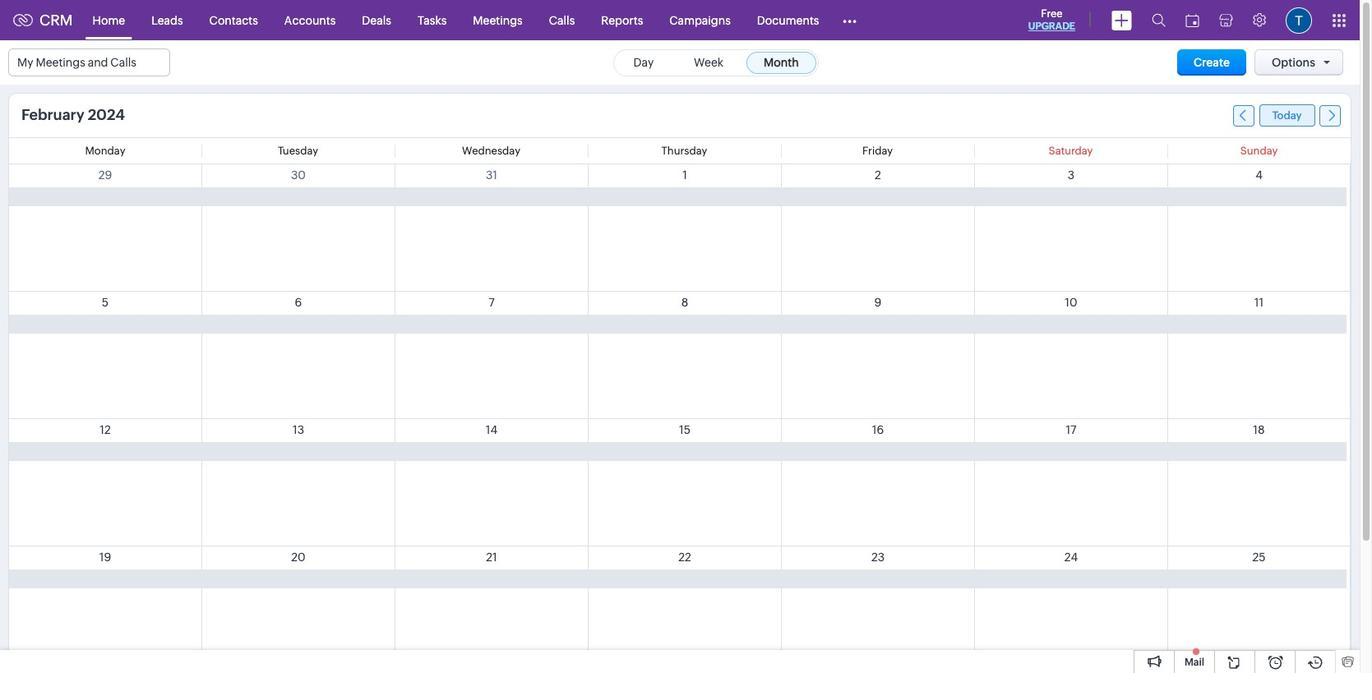 Task type: locate. For each thing, give the bounding box(es) containing it.
week link
[[677, 51, 741, 74]]

6
[[295, 296, 302, 309]]

calls left "reports"
[[549, 14, 575, 27]]

meetings left calls link
[[473, 14, 523, 27]]

profile image
[[1287, 7, 1313, 33]]

create menu element
[[1102, 0, 1143, 40]]

february
[[21, 106, 84, 123]]

week
[[694, 56, 724, 69]]

crm
[[39, 12, 73, 29]]

thursday
[[662, 145, 708, 157]]

tasks link
[[405, 0, 460, 40]]

my meetings and calls
[[17, 56, 136, 69]]

1 vertical spatial calls
[[110, 56, 136, 69]]

18
[[1254, 424, 1266, 437]]

1 horizontal spatial meetings
[[473, 14, 523, 27]]

14
[[486, 424, 498, 437]]

7
[[489, 296, 495, 309]]

contacts
[[209, 14, 258, 27]]

12
[[100, 424, 111, 437]]

search image
[[1152, 13, 1166, 27]]

0 vertical spatial calls
[[549, 14, 575, 27]]

calls
[[549, 14, 575, 27], [110, 56, 136, 69]]

free upgrade
[[1029, 7, 1076, 32]]

deals
[[362, 14, 391, 27]]

mail
[[1185, 657, 1205, 669]]

2
[[875, 169, 882, 182]]

2024
[[88, 106, 125, 123]]

wednesday
[[462, 145, 521, 157]]

calls right "and"
[[110, 56, 136, 69]]

documents link
[[744, 0, 833, 40]]

meetings
[[473, 14, 523, 27], [36, 56, 85, 69]]

today
[[1273, 109, 1303, 122]]

23
[[872, 551, 885, 564]]

20
[[291, 551, 306, 564]]

15
[[679, 424, 691, 437]]

22
[[679, 551, 692, 564]]

meetings right my
[[36, 56, 85, 69]]

options
[[1273, 56, 1316, 69]]

17
[[1066, 424, 1077, 437]]

5
[[102, 296, 109, 309]]

and
[[88, 56, 108, 69]]

calendar image
[[1186, 14, 1200, 27]]

1 vertical spatial meetings
[[36, 56, 85, 69]]

25
[[1253, 551, 1266, 564]]

21
[[486, 551, 497, 564]]

monday
[[85, 145, 125, 157]]

leads
[[151, 14, 183, 27]]

meetings link
[[460, 0, 536, 40]]

8
[[682, 296, 689, 309]]

leads link
[[138, 0, 196, 40]]

free
[[1042, 7, 1063, 20]]



Task type: vqa. For each thing, say whether or not it's contained in the screenshot.


Task type: describe. For each thing, give the bounding box(es) containing it.
11
[[1255, 296, 1264, 309]]

19
[[99, 551, 111, 564]]

february 2024
[[21, 106, 125, 123]]

deals link
[[349, 0, 405, 40]]

30
[[291, 169, 306, 182]]

sunday
[[1241, 145, 1279, 157]]

13
[[293, 424, 304, 437]]

1 horizontal spatial calls
[[549, 14, 575, 27]]

16
[[873, 424, 884, 437]]

day link
[[617, 51, 671, 74]]

10
[[1066, 296, 1078, 309]]

4
[[1256, 169, 1263, 182]]

accounts
[[284, 14, 336, 27]]

today link
[[1260, 104, 1316, 127]]

month
[[764, 56, 799, 69]]

campaigns
[[670, 14, 731, 27]]

reports link
[[588, 0, 657, 40]]

profile element
[[1277, 0, 1323, 40]]

tuesday
[[278, 145, 318, 157]]

home
[[93, 14, 125, 27]]

my
[[17, 56, 33, 69]]

crm link
[[13, 12, 73, 29]]

upgrade
[[1029, 21, 1076, 32]]

documents
[[757, 14, 820, 27]]

1
[[683, 169, 688, 182]]

3
[[1068, 169, 1075, 182]]

friday
[[863, 145, 893, 157]]

9
[[875, 296, 882, 309]]

month link
[[747, 51, 817, 74]]

0 vertical spatial meetings
[[473, 14, 523, 27]]

create
[[1194, 56, 1231, 69]]

campaigns link
[[657, 0, 744, 40]]

Other Modules field
[[833, 7, 868, 33]]

31
[[486, 169, 498, 182]]

accounts link
[[271, 0, 349, 40]]

day
[[634, 56, 654, 69]]

24
[[1065, 551, 1079, 564]]

29
[[98, 169, 112, 182]]

calls link
[[536, 0, 588, 40]]

create menu image
[[1112, 10, 1133, 30]]

home link
[[79, 0, 138, 40]]

0 horizontal spatial meetings
[[36, 56, 85, 69]]

0 horizontal spatial calls
[[110, 56, 136, 69]]

contacts link
[[196, 0, 271, 40]]

tasks
[[418, 14, 447, 27]]

search element
[[1143, 0, 1176, 40]]

reports
[[602, 14, 643, 27]]

saturday
[[1049, 145, 1094, 157]]



